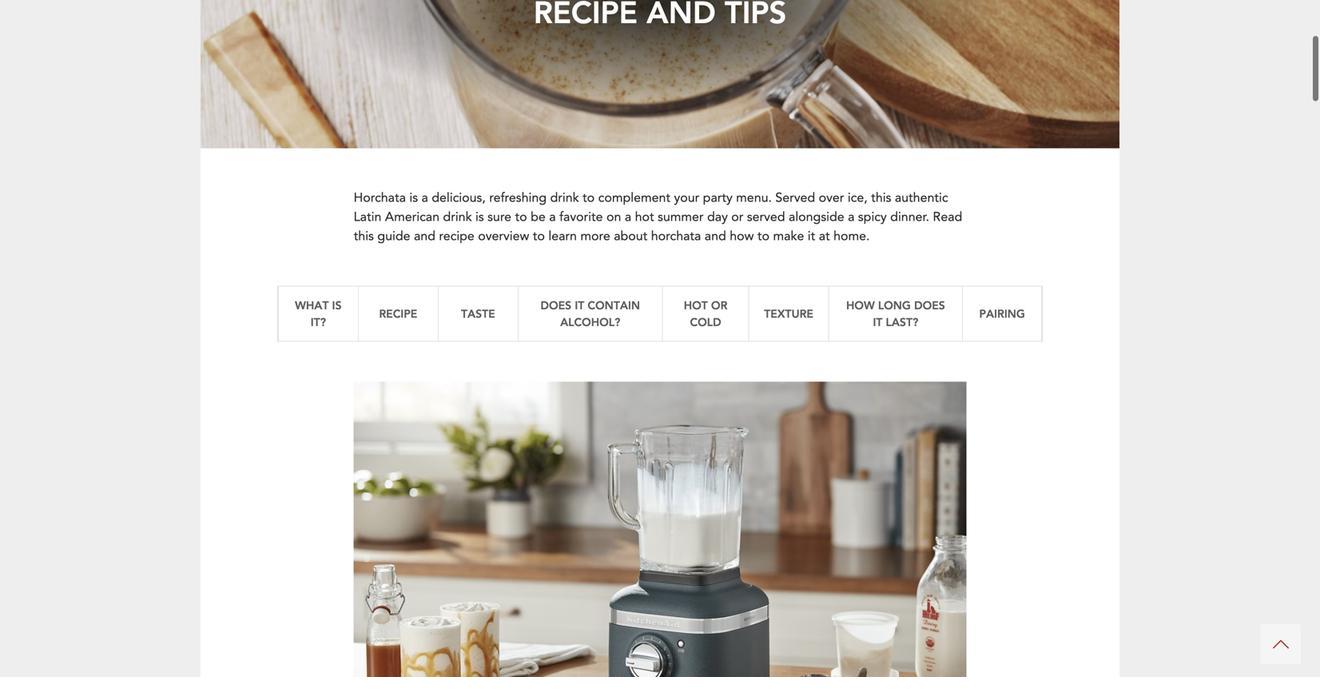 Task type: locate. For each thing, give the bounding box(es) containing it.
hot
[[635, 208, 654, 226]]

it up alcohol?
[[575, 298, 585, 312]]

1 vertical spatial or
[[711, 298, 728, 312]]

your
[[674, 189, 700, 207]]

it inside the does it contain alcohol?
[[575, 298, 585, 312]]

this down latin
[[354, 227, 374, 245]]

is for horchata is a delicious, refreshing drink to complement your party menu. served over ice, this authentic latin american drink is sure to be a favorite on a hot summer day or served alongside a spicy dinner. read this guide and recipe overview to learn more about horchata and how to make it at home.
[[410, 189, 418, 207]]

0 horizontal spatial and
[[414, 227, 436, 245]]

is up american
[[410, 189, 418, 207]]

this up the 'spicy'
[[871, 189, 892, 207]]

to down served
[[758, 227, 770, 245]]

complement
[[598, 189, 671, 207]]

0 horizontal spatial is
[[332, 298, 342, 312]]

and
[[414, 227, 436, 245], [705, 227, 726, 245]]

1 vertical spatial this
[[354, 227, 374, 245]]

at
[[819, 227, 830, 245]]

more
[[581, 227, 610, 245]]

a
[[422, 189, 428, 207], [549, 208, 556, 226], [625, 208, 632, 226], [848, 208, 855, 226]]

horchata
[[354, 189, 406, 207]]

how
[[730, 227, 754, 245]]

1 horizontal spatial and
[[705, 227, 726, 245]]

how
[[846, 298, 875, 312]]

0 vertical spatial it
[[808, 227, 816, 245]]

0 horizontal spatial it
[[575, 298, 585, 312]]

served
[[747, 208, 785, 226]]

2 horizontal spatial is
[[476, 208, 484, 226]]

menu.
[[736, 189, 772, 207]]

a right on
[[625, 208, 632, 226]]

0 vertical spatial is
[[410, 189, 418, 207]]

drink up recipe
[[443, 208, 472, 226]]

how long does it last? button
[[829, 286, 963, 342]]

1 horizontal spatial it
[[808, 227, 816, 245]]

1 vertical spatial it
[[575, 298, 585, 312]]

on
[[607, 208, 621, 226]]

1 horizontal spatial drink
[[550, 189, 579, 207]]

horchata
[[651, 227, 701, 245]]

served
[[776, 189, 815, 207]]

or up "cold" at the top of the page
[[711, 298, 728, 312]]

and down day
[[705, 227, 726, 245]]

latin
[[354, 208, 382, 226]]

spicy
[[858, 208, 887, 226]]

is
[[410, 189, 418, 207], [476, 208, 484, 226], [332, 298, 342, 312]]

recipe
[[379, 306, 417, 321]]

to left be on the left of page
[[515, 208, 527, 226]]

0 horizontal spatial drink
[[443, 208, 472, 226]]

alongside
[[789, 208, 845, 226]]

is left sure
[[476, 208, 484, 226]]

drink up favorite
[[550, 189, 579, 207]]

be
[[531, 208, 546, 226]]

it down long at top
[[873, 314, 883, 329]]

contain
[[588, 298, 640, 312]]

2 vertical spatial is
[[332, 298, 342, 312]]

how long does it last?
[[846, 298, 945, 329]]

2 vertical spatial it
[[873, 314, 883, 329]]

hot or cold
[[684, 298, 728, 329]]

it
[[808, 227, 816, 245], [575, 298, 585, 312], [873, 314, 883, 329]]

0 vertical spatial drink
[[550, 189, 579, 207]]

or up how
[[732, 208, 744, 226]]

is inside "what is it?"
[[332, 298, 342, 312]]

2 and from the left
[[705, 227, 726, 245]]

it?
[[311, 314, 326, 329]]

is right what
[[332, 298, 342, 312]]

to up favorite
[[583, 189, 595, 207]]

long
[[878, 298, 911, 312]]

it left at
[[808, 227, 816, 245]]

to
[[583, 189, 595, 207], [515, 208, 527, 226], [533, 227, 545, 245], [758, 227, 770, 245]]

over
[[819, 189, 844, 207]]

is for what is it?
[[332, 298, 342, 312]]

pairing
[[980, 306, 1025, 321]]

favorite
[[560, 208, 603, 226]]

0 horizontal spatial or
[[711, 298, 728, 312]]

this
[[871, 189, 892, 207], [354, 227, 374, 245]]

0 vertical spatial this
[[871, 189, 892, 207]]

1 horizontal spatial is
[[410, 189, 418, 207]]

0 horizontal spatial this
[[354, 227, 374, 245]]

or
[[732, 208, 744, 226], [711, 298, 728, 312]]

it inside 'horchata is a delicious, refreshing drink to complement your party menu. served over ice, this authentic latin american drink is sure to be a favorite on a hot summer day or served alongside a spicy dinner. read this guide and recipe overview to learn more about horchata and how to make it at home.'
[[808, 227, 816, 245]]

to down be on the left of page
[[533, 227, 545, 245]]

summer
[[658, 208, 704, 226]]

drink
[[550, 189, 579, 207], [443, 208, 472, 226]]

0 vertical spatial or
[[732, 208, 744, 226]]

1 vertical spatial drink
[[443, 208, 472, 226]]

learn
[[549, 227, 577, 245]]

2 horizontal spatial it
[[873, 314, 883, 329]]

horchata is a delicious, refreshing drink to complement your party menu. served over ice, this authentic latin american drink is sure to be a favorite on a hot summer day or served alongside a spicy dinner. read this guide and recipe overview to learn more about horchata and how to make it at home.
[[354, 189, 963, 245]]

and down american
[[414, 227, 436, 245]]

1 vertical spatial is
[[476, 208, 484, 226]]

1 horizontal spatial or
[[732, 208, 744, 226]]

sure
[[488, 208, 512, 226]]

what
[[295, 298, 329, 312]]

taste
[[461, 306, 495, 321]]



Task type: vqa. For each thing, say whether or not it's contained in the screenshot.
"home."
yes



Task type: describe. For each thing, give the bounding box(es) containing it.
does it contain alcohol?
[[541, 298, 640, 329]]

what is it?
[[295, 298, 342, 329]]

cold
[[690, 314, 722, 329]]

a up the 'home.'
[[848, 208, 855, 226]]

refreshing
[[489, 189, 547, 207]]

dinner.
[[891, 208, 930, 226]]

read
[[933, 208, 963, 226]]

does it contain alcohol? button
[[518, 286, 662, 342]]

it inside how long does it last?
[[873, 314, 883, 329]]

last?
[[886, 314, 919, 329]]

recipe
[[439, 227, 475, 245]]

home.
[[834, 227, 870, 245]]

texture button
[[749, 286, 829, 342]]

hot or cold button
[[662, 286, 749, 342]]

1 and from the left
[[414, 227, 436, 245]]

about
[[614, 227, 648, 245]]

alcohol?
[[560, 314, 620, 329]]

guide
[[378, 227, 410, 245]]

authentic
[[895, 189, 948, 207]]

what is it? button
[[278, 286, 358, 342]]

a up american
[[422, 189, 428, 207]]

day
[[707, 208, 728, 226]]

pairing button
[[963, 286, 1042, 342]]

american
[[385, 208, 440, 226]]

make
[[773, 227, 804, 245]]

hot
[[684, 298, 708, 312]]

does
[[541, 298, 572, 312]]

a right be on the left of page
[[549, 208, 556, 226]]

texture
[[764, 306, 814, 321]]

horchata in a kitchenaid® blender image
[[354, 382, 967, 677]]

party
[[703, 189, 733, 207]]

or inside 'horchata is a delicious, refreshing drink to complement your party menu. served over ice, this authentic latin american drink is sure to be a favorite on a hot summer day or served alongside a spicy dinner. read this guide and recipe overview to learn more about horchata and how to make it at home.'
[[732, 208, 744, 226]]

ice,
[[848, 189, 868, 207]]

overview
[[478, 227, 529, 245]]

delicious,
[[432, 189, 486, 207]]

does
[[914, 298, 945, 312]]

recipe button
[[358, 286, 438, 342]]

1 horizontal spatial this
[[871, 189, 892, 207]]

taste button
[[438, 286, 518, 342]]

or inside "hot or cold"
[[711, 298, 728, 312]]



